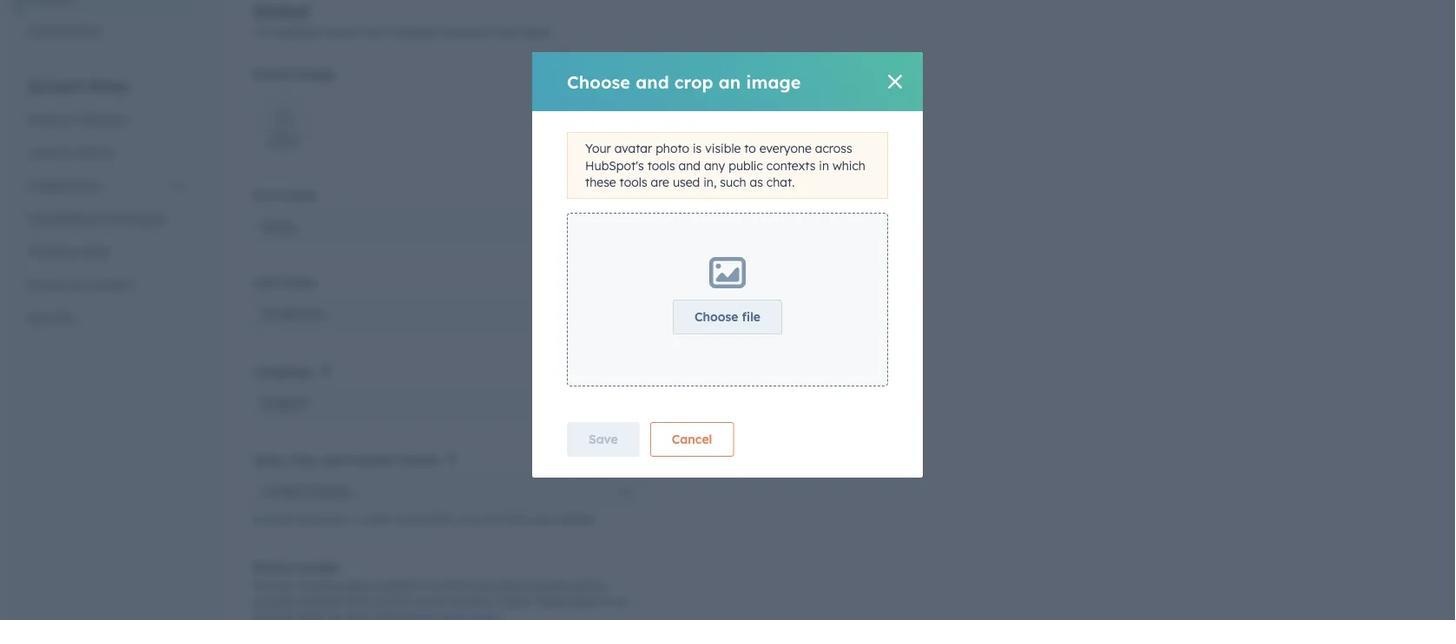 Task type: vqa. For each thing, say whether or not it's contained in the screenshot.
the topmost the about
no



Task type: locate. For each thing, give the bounding box(es) containing it.
may
[[272, 579, 295, 592]]

tools
[[648, 158, 675, 173], [620, 175, 648, 190]]

& right privacy
[[73, 277, 82, 292]]

hubspot
[[389, 24, 439, 40]]

0 horizontal spatial choose
[[567, 71, 631, 92]]

global
[[253, 0, 310, 22]]

0 vertical spatial for
[[397, 595, 412, 608]]

& right users
[[63, 145, 72, 160]]

and right edt
[[530, 513, 549, 526]]

2 vertical spatial to
[[600, 595, 611, 608]]

1 vertical spatial any
[[704, 158, 725, 173]]

choose inside button
[[695, 309, 739, 324]]

defaults
[[78, 112, 126, 127]]

we
[[253, 579, 269, 592]]

1 vertical spatial name
[[282, 274, 316, 290]]

0 vertical spatial name
[[283, 188, 317, 203]]

choose left file
[[695, 309, 739, 324]]

name
[[283, 188, 317, 203], [282, 274, 316, 290]]

our
[[614, 595, 631, 608]]

as
[[750, 175, 763, 190]]

2 vertical spatial number
[[375, 579, 415, 592]]

to left our
[[600, 595, 611, 608]]

you up the property at the bottom of the page
[[473, 579, 492, 592]]

time,
[[288, 452, 319, 467]]

1 vertical spatial account
[[28, 112, 74, 127]]

1 horizontal spatial choose
[[695, 309, 739, 324]]

for down workflow in the bottom left of the page
[[328, 611, 343, 620]]

,
[[388, 513, 390, 526], [451, 513, 454, 526], [524, 513, 527, 526]]

number up information
[[375, 579, 415, 592]]

about
[[495, 579, 526, 592]]

format
[[399, 452, 440, 467]]

image
[[295, 67, 335, 82]]

account defaults link
[[17, 103, 195, 136]]

name right last
[[282, 274, 316, 290]]

integrations button
[[17, 169, 195, 202]]

0 vertical spatial to
[[744, 141, 756, 156]]

0 vertical spatial number
[[349, 452, 395, 467]]

account up users
[[28, 112, 74, 127]]

1 horizontal spatial you
[[498, 24, 519, 40]]

english
[[262, 394, 309, 411]]

chat.
[[767, 175, 795, 190]]

united states
[[262, 483, 351, 500]]

across
[[323, 24, 361, 40], [815, 141, 852, 156]]

11:51
[[457, 513, 482, 526]]

for up information
[[397, 595, 412, 608]]

cancel button
[[650, 422, 734, 457]]

1 horizontal spatial across
[[815, 141, 852, 156]]

0 horizontal spatial you
[[473, 579, 492, 592]]

across inside global this applies across any hubspot accounts you have.
[[323, 24, 361, 40]]

1 horizontal spatial any
[[704, 158, 725, 173]]

file
[[742, 309, 761, 324]]

privacy
[[253, 611, 291, 620]]

name right first
[[283, 188, 317, 203]]

2 account from the top
[[28, 112, 74, 127]]

any
[[364, 24, 385, 40], [704, 158, 725, 173]]

format
[[253, 513, 290, 526]]

, right '1,'
[[388, 513, 390, 526]]

2 , from the left
[[451, 513, 454, 526]]

1 vertical spatial &
[[73, 277, 82, 292]]

this
[[253, 24, 275, 40]]

users & teams link
[[17, 136, 195, 169]]

marketplace downloads
[[28, 211, 166, 226]]

& for users
[[63, 145, 72, 160]]

&
[[63, 145, 72, 160], [73, 277, 82, 292]]

this
[[318, 579, 337, 592]]

to
[[744, 141, 756, 156], [418, 579, 428, 592], [600, 595, 611, 608]]

any left the hubspot
[[364, 24, 385, 40]]

choose file button
[[673, 299, 783, 334]]

0 horizontal spatial any
[[364, 24, 385, 40]]

across inside your avatar photo is visible to everyone across hubspot's tools and any public contexts in which these tools are used in, such as chat.
[[815, 141, 852, 156]]

1 vertical spatial for
[[328, 611, 343, 620]]

english button
[[253, 385, 644, 420]]

language
[[253, 363, 313, 379]]

consent
[[85, 277, 132, 292]]

owner
[[415, 595, 446, 608]]

across right applies
[[323, 24, 361, 40]]

you
[[498, 24, 519, 40], [473, 579, 492, 592]]

marketplace downloads link
[[17, 202, 195, 235]]

0 horizontal spatial across
[[323, 24, 361, 40]]

2 horizontal spatial ,
[[524, 513, 527, 526]]

choose up your
[[567, 71, 631, 92]]

account up account defaults
[[28, 77, 84, 94]]

number up 'use'
[[294, 560, 340, 575]]

sending
[[253, 595, 293, 608]]

tools up are
[[648, 158, 675, 173]]

users
[[28, 145, 60, 160]]

date, time, and number format
[[253, 452, 440, 467]]

to up public
[[744, 141, 756, 156]]

states
[[310, 483, 351, 500]]

number
[[349, 452, 395, 467], [294, 560, 340, 575], [375, 579, 415, 592]]

0 vertical spatial account
[[28, 77, 84, 94]]

3 , from the left
[[524, 513, 527, 526]]

property
[[449, 595, 494, 608]]

1 account from the top
[[28, 77, 84, 94]]

hubspot's
[[585, 158, 644, 173]]

2 horizontal spatial to
[[744, 141, 756, 156]]

number left the format
[[349, 452, 395, 467]]

workflow
[[296, 595, 343, 608]]

First name text field
[[253, 209, 644, 244]]

save button
[[567, 422, 640, 457]]

, left 11:51
[[451, 513, 454, 526]]

1 vertical spatial choose
[[695, 309, 739, 324]]

you inside phone number we may use this phone number to contact you about security events, sending workflow sms, and for owner property values. please refer to our privacy policy for more information
[[473, 579, 492, 592]]

0 horizontal spatial &
[[63, 145, 72, 160]]

crop
[[675, 71, 714, 92]]

any up in,
[[704, 158, 725, 173]]

, right am
[[524, 513, 527, 526]]

across up in
[[815, 141, 852, 156]]

such
[[720, 175, 747, 190]]

to up owner
[[418, 579, 428, 592]]

and right 'time,'
[[322, 452, 345, 467]]

choose and crop an image
[[567, 71, 801, 92]]

0 vertical spatial &
[[63, 145, 72, 160]]

notifications link
[[17, 14, 195, 47]]

0 vertical spatial across
[[323, 24, 361, 40]]

are
[[651, 175, 670, 190]]

account for account defaults
[[28, 112, 74, 127]]

used
[[673, 175, 700, 190]]

0 vertical spatial any
[[364, 24, 385, 40]]

refer
[[573, 595, 597, 608]]

& inside "link"
[[63, 145, 72, 160]]

0 horizontal spatial for
[[328, 611, 343, 620]]

1 horizontal spatial ,
[[451, 513, 454, 526]]

cancel
[[672, 431, 712, 447]]

0 horizontal spatial ,
[[388, 513, 390, 526]]

tools down the hubspot's
[[620, 175, 648, 190]]

is
[[693, 141, 702, 156]]

an
[[719, 71, 741, 92]]

1 vertical spatial across
[[815, 141, 852, 156]]

0 horizontal spatial to
[[418, 579, 428, 592]]

have.
[[523, 24, 553, 40]]

you left have. on the top
[[498, 24, 519, 40]]

integrations
[[28, 178, 99, 193]]

and up used
[[679, 158, 701, 173]]

1 horizontal spatial &
[[73, 277, 82, 292]]

which
[[833, 158, 866, 173]]

0 vertical spatial you
[[498, 24, 519, 40]]

and right sms,
[[374, 595, 394, 608]]

1 vertical spatial you
[[473, 579, 492, 592]]

choose
[[567, 71, 631, 92], [695, 309, 739, 324]]

first
[[253, 188, 279, 203]]

0 vertical spatial choose
[[567, 71, 631, 92]]



Task type: describe. For each thing, give the bounding box(es) containing it.
last
[[253, 274, 278, 290]]

choose for choose and crop an image
[[567, 71, 631, 92]]

1 horizontal spatial to
[[600, 595, 611, 608]]

and left the crop
[[636, 71, 669, 92]]

11/01/2023
[[394, 513, 451, 526]]

profile image
[[253, 67, 335, 82]]

choose and crop an image dialog
[[532, 52, 923, 477]]

1 vertical spatial number
[[294, 560, 340, 575]]

account setup
[[28, 77, 128, 94]]

save
[[589, 431, 618, 447]]

phone number we may use this phone number to contact you about security events, sending workflow sms, and for owner property values. please refer to our privacy policy for more information
[[253, 560, 631, 620]]

:
[[290, 513, 293, 526]]

account setup element
[[17, 76, 195, 334]]

november
[[296, 513, 349, 526]]

phone
[[340, 579, 372, 592]]

first name
[[253, 188, 317, 203]]

Last name text field
[[253, 296, 644, 331]]

profile
[[253, 67, 291, 82]]

1 horizontal spatial for
[[397, 595, 412, 608]]

am
[[485, 513, 501, 526]]

2023
[[364, 513, 388, 526]]

marketplace
[[28, 211, 99, 226]]

your avatar photo is visible to everyone across hubspot's tools and any public contexts in which these tools are used in, such as chat.
[[585, 141, 866, 190]]

1 vertical spatial to
[[418, 579, 428, 592]]

& for privacy
[[73, 277, 82, 292]]

accounts
[[443, 24, 495, 40]]

1 vertical spatial tools
[[620, 175, 648, 190]]

1 , from the left
[[388, 513, 390, 526]]

code
[[80, 244, 110, 259]]

security
[[28, 310, 74, 325]]

to inside your avatar photo is visible to everyone across hubspot's tools and any public contexts in which these tools are used in, such as chat.
[[744, 141, 756, 156]]

any inside your avatar photo is visible to everyone across hubspot's tools and any public contexts in which these tools are used in, such as chat.
[[704, 158, 725, 173]]

privacy
[[28, 277, 70, 292]]

tracking
[[28, 244, 76, 259]]

image
[[746, 71, 801, 92]]

1,
[[353, 513, 361, 526]]

events,
[[573, 579, 609, 592]]

public
[[729, 158, 763, 173]]

use
[[298, 579, 315, 592]]

1,234.56
[[552, 513, 593, 526]]

you inside global this applies across any hubspot accounts you have.
[[498, 24, 519, 40]]

avatar
[[615, 141, 652, 156]]

phone
[[253, 560, 290, 575]]

choose for choose file
[[695, 309, 739, 324]]

visible
[[705, 141, 741, 156]]

more
[[346, 611, 372, 620]]

please
[[536, 595, 569, 608]]

policy
[[294, 611, 325, 620]]

sms,
[[346, 595, 371, 608]]

and inside your avatar photo is visible to everyone across hubspot's tools and any public contexts in which these tools are used in, such as chat.
[[679, 158, 701, 173]]

downloads
[[102, 211, 166, 226]]

account defaults
[[28, 112, 126, 127]]

account for account setup
[[28, 77, 84, 94]]

security link
[[17, 301, 195, 334]]

applies
[[279, 24, 320, 40]]

security
[[529, 579, 570, 592]]

information
[[375, 611, 436, 620]]

values.
[[498, 595, 533, 608]]

united states button
[[253, 474, 644, 509]]

setup
[[88, 77, 128, 94]]

contexts
[[767, 158, 816, 173]]

everyone
[[760, 141, 812, 156]]

global this applies across any hubspot accounts you have.
[[253, 0, 553, 40]]

last name
[[253, 274, 316, 290]]

and inside phone number we may use this phone number to contact you about security events, sending workflow sms, and for owner property values. please refer to our privacy policy for more information
[[374, 595, 394, 608]]

date,
[[253, 452, 285, 467]]

0 vertical spatial tools
[[648, 158, 675, 173]]

edt
[[504, 513, 524, 526]]

tracking code link
[[17, 235, 195, 268]]

in,
[[704, 175, 717, 190]]

format : november 1, 2023 , 11/01/2023 , 11:51 am edt , and 1,234.56
[[253, 513, 593, 526]]

close image
[[888, 75, 902, 89]]

name for last name
[[282, 274, 316, 290]]

united
[[262, 483, 306, 500]]

tracking code
[[28, 244, 110, 259]]

privacy & consent
[[28, 277, 132, 292]]

contact
[[431, 579, 470, 592]]

choose file
[[695, 309, 761, 324]]

teams
[[75, 145, 112, 160]]

these
[[585, 175, 616, 190]]

your
[[585, 141, 611, 156]]

users & teams
[[28, 145, 112, 160]]

any inside global this applies across any hubspot accounts you have.
[[364, 24, 385, 40]]

name for first name
[[283, 188, 317, 203]]

notifications
[[28, 23, 102, 38]]



